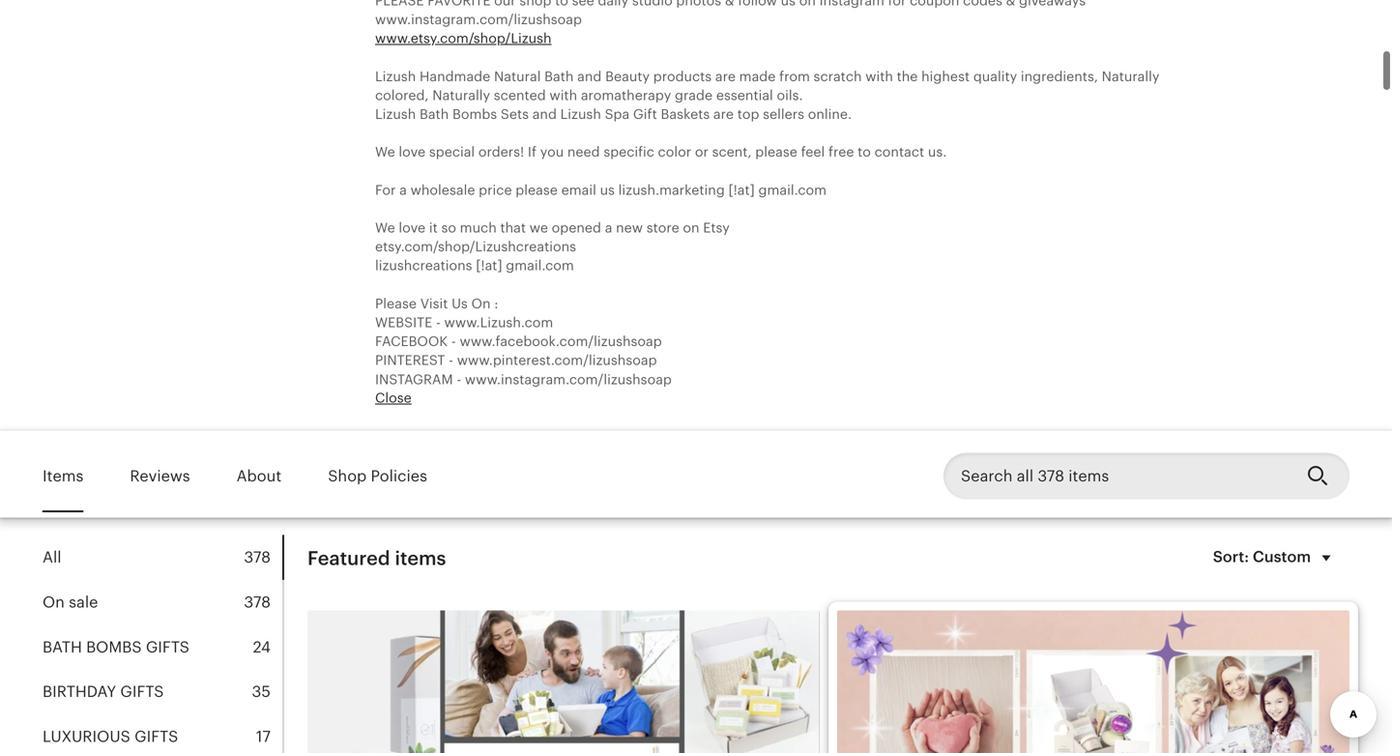 Task type: vqa. For each thing, say whether or not it's contained in the screenshot.
8 LINK
no



Task type: describe. For each thing, give the bounding box(es) containing it.
love for it
[[399, 220, 426, 235]]

lizush left spa
[[560, 106, 601, 122]]

email
[[561, 182, 596, 198]]

daily
[[598, 0, 629, 8]]

birthday
[[43, 683, 116, 701]]

us inside please favorite our shop to see daily studio photos & follow us on instagram for coupon codes & giveaways www.instagram.com/lizushsoap www.etsy.com/shop/lizush
[[781, 0, 796, 8]]

website
[[375, 315, 432, 330]]

men gifts image
[[307, 611, 820, 753]]

0 horizontal spatial with
[[550, 87, 577, 103]]

lizush handmade natural bath and beauty products are made from scratch with the highest quality ingredients, naturally colored, naturally scented with aromatherapy grade essential oils. lizush bath bombs sets and lizush spa gift baskets are top sellers online.
[[375, 68, 1160, 122]]

photos
[[676, 0, 722, 8]]

the
[[897, 68, 918, 84]]

grade
[[675, 87, 713, 103]]

close
[[375, 390, 412, 406]]

Search all 378 items text field
[[944, 453, 1292, 500]]

on inside we love it so much that we opened a new store on etsy etsy.com/shop/lizushcreations lizushcreations [!at] gmail.com
[[683, 220, 700, 235]]

items link
[[43, 454, 84, 499]]

0 vertical spatial naturally
[[1102, 68, 1160, 84]]

tab containing all
[[43, 535, 282, 580]]

from
[[779, 68, 810, 84]]

instagram
[[820, 0, 885, 8]]

studio
[[632, 0, 673, 8]]

www.lizush.com
[[444, 315, 553, 330]]

on inside please visit us on : website - www.lizush.com facebook - www.facebook.com/lizushsoap pinterest - www.pinterest.com/lizushsoap instagram - www.instagram.com/lizushsoap
[[471, 296, 491, 311]]

tab containing luxurious gifts
[[43, 715, 282, 753]]

gifts for birthday gifts
[[120, 683, 164, 701]]

need
[[567, 144, 600, 160]]

price
[[479, 182, 512, 198]]

custom
[[1253, 548, 1311, 566]]

for
[[888, 0, 906, 8]]

www.instagram.com/lizushsoap inside please favorite our shop to see daily studio photos & follow us on instagram for coupon codes & giveaways www.instagram.com/lizushsoap www.etsy.com/shop/lizush
[[375, 12, 582, 27]]

shop policies
[[328, 468, 427, 485]]

please
[[375, 0, 424, 8]]

gift
[[633, 106, 657, 122]]

www.etsy.com/shop/lizush link
[[375, 31, 552, 46]]

35
[[252, 683, 271, 701]]

featured
[[307, 547, 390, 570]]

we love it so much that we opened a new store on etsy etsy.com/shop/lizushcreations lizushcreations [!at] gmail.com
[[375, 220, 730, 273]]

for a wholesale price please email us lizush.marketing [!at] gmail.com
[[375, 182, 827, 198]]

tab containing bath bombs gifts
[[43, 625, 282, 670]]

0 vertical spatial please
[[755, 144, 798, 160]]

essential
[[716, 87, 773, 103]]

lizush.marketing
[[619, 182, 725, 198]]

us
[[452, 296, 468, 311]]

please
[[375, 296, 417, 311]]

quality
[[974, 68, 1017, 84]]

www.etsy.com/shop/lizush
[[375, 31, 552, 46]]

beauty
[[605, 68, 650, 84]]

handmade
[[420, 68, 490, 84]]

lizush down colored,
[[375, 106, 416, 122]]

so
[[441, 220, 456, 235]]

please visit us on : website - www.lizush.com facebook - www.facebook.com/lizushsoap pinterest - www.pinterest.com/lizushsoap instagram - www.instagram.com/lizushsoap
[[375, 296, 672, 387]]

baskets
[[661, 106, 710, 122]]

- right instagram
[[457, 372, 461, 387]]

love for special
[[399, 144, 426, 160]]

sections tab list
[[43, 535, 284, 753]]

policies
[[371, 468, 427, 485]]

that
[[500, 220, 526, 235]]

featured items
[[307, 547, 446, 570]]

if
[[528, 144, 537, 160]]

follow
[[738, 0, 777, 8]]

- right pinterest
[[449, 353, 453, 368]]

our
[[494, 0, 516, 8]]

on inside please favorite our shop to see daily studio photos & follow us on instagram for coupon codes & giveaways www.instagram.com/lizushsoap www.etsy.com/shop/lizush
[[799, 0, 816, 8]]

we
[[530, 220, 548, 235]]

gifts for luxurious gifts
[[135, 728, 178, 746]]

1 vertical spatial are
[[714, 106, 734, 122]]

pinterest
[[375, 353, 445, 368]]

specific
[[604, 144, 654, 160]]

www.instagram.com/lizushsoap inside please visit us on : website - www.lizush.com facebook - www.facebook.com/lizushsoap pinterest - www.pinterest.com/lizushsoap instagram - www.instagram.com/lizushsoap
[[465, 372, 672, 387]]

shop
[[520, 0, 552, 8]]

1 vertical spatial us
[[600, 182, 615, 198]]

feel
[[801, 144, 825, 160]]

etsy
[[703, 220, 730, 235]]

favorite
[[428, 0, 491, 8]]

facebook
[[375, 334, 448, 349]]

natural
[[494, 68, 541, 84]]

special
[[429, 144, 475, 160]]

sets
[[501, 106, 529, 122]]

sort: custom button
[[1202, 535, 1350, 582]]

reviews
[[130, 468, 190, 485]]

giveaways
[[1019, 0, 1086, 8]]

instagram
[[375, 372, 453, 387]]

on inside tab list
[[43, 594, 65, 611]]

color
[[658, 144, 692, 160]]

1 horizontal spatial and
[[577, 68, 602, 84]]

17
[[256, 728, 271, 746]]

about
[[237, 468, 282, 485]]

www.pinterest.com/lizushsoap
[[457, 353, 657, 368]]

lizush up colored,
[[375, 68, 416, 84]]

codes
[[963, 0, 1003, 8]]

visit
[[420, 296, 448, 311]]

please favorite our shop to see daily studio photos & follow us on instagram for coupon codes & giveaways www.instagram.com/lizushsoap www.etsy.com/shop/lizush
[[375, 0, 1086, 46]]

1 vertical spatial please
[[516, 182, 558, 198]]

- down visit at left top
[[436, 315, 441, 330]]

[!at] inside we love it so much that we opened a new store on etsy etsy.com/shop/lizushcreations lizushcreations [!at] gmail.com
[[476, 258, 502, 273]]



Task type: locate. For each thing, give the bounding box(es) containing it.
us.
[[928, 144, 947, 160]]

1 horizontal spatial on
[[799, 0, 816, 8]]

products
[[653, 68, 712, 84]]

1 we from the top
[[375, 144, 395, 160]]

www.instagram.com/lizushsoap up "www.etsy.com/shop/lizush" link
[[375, 12, 582, 27]]

0 horizontal spatial on
[[43, 594, 65, 611]]

to left see
[[555, 0, 568, 8]]

luxurious
[[43, 728, 130, 746]]

tab down birthday gifts
[[43, 715, 282, 753]]

0 vertical spatial [!at]
[[729, 182, 755, 198]]

0 vertical spatial www.instagram.com/lizushsoap
[[375, 12, 582, 27]]

and left beauty
[[577, 68, 602, 84]]

0 vertical spatial bath
[[545, 68, 574, 84]]

0 vertical spatial us
[[781, 0, 796, 8]]

0 vertical spatial are
[[715, 68, 736, 84]]

0 vertical spatial to
[[555, 0, 568, 8]]

bath
[[545, 68, 574, 84], [420, 106, 449, 122]]

we for we love it so much that we opened a new store on etsy etsy.com/shop/lizushcreations lizushcreations [!at] gmail.com
[[375, 220, 395, 235]]

gmail.com down the we on the top of page
[[506, 258, 574, 273]]

made
[[739, 68, 776, 84]]

on left etsy
[[683, 220, 700, 235]]

1 horizontal spatial to
[[858, 144, 871, 160]]

we for we love special orders! if you need specific color or scent, please feel free to contact us.
[[375, 144, 395, 160]]

on sale
[[43, 594, 98, 611]]

a inside we love it so much that we opened a new store on etsy etsy.com/shop/lizushcreations lizushcreations [!at] gmail.com
[[605, 220, 612, 235]]

1 vertical spatial gmail.com
[[506, 258, 574, 273]]

0 horizontal spatial on
[[683, 220, 700, 235]]

gmail.com inside we love it so much that we opened a new store on etsy etsy.com/shop/lizushcreations lizushcreations [!at] gmail.com
[[506, 258, 574, 273]]

online.
[[808, 106, 852, 122]]

are up essential
[[715, 68, 736, 84]]

0 horizontal spatial please
[[516, 182, 558, 198]]

we love special orders! if you need specific color or scent, please feel free to contact us.
[[375, 144, 947, 160]]

-
[[436, 315, 441, 330], [451, 334, 456, 349], [449, 353, 453, 368], [457, 372, 461, 387]]

to right free
[[858, 144, 871, 160]]

- down us
[[451, 334, 456, 349]]

free
[[829, 144, 854, 160]]

are left top
[[714, 106, 734, 122]]

1 love from the top
[[399, 144, 426, 160]]

we up for
[[375, 144, 395, 160]]

1 horizontal spatial us
[[781, 0, 796, 8]]

we inside we love it so much that we opened a new store on etsy etsy.com/shop/lizushcreations lizushcreations [!at] gmail.com
[[375, 220, 395, 235]]

0 vertical spatial and
[[577, 68, 602, 84]]

1 vertical spatial 378
[[244, 594, 271, 611]]

on
[[799, 0, 816, 8], [683, 220, 700, 235]]

gmail.com
[[759, 182, 827, 198], [506, 258, 574, 273]]

reviews link
[[130, 454, 190, 499]]

2 love from the top
[[399, 220, 426, 235]]

oils.
[[777, 87, 803, 103]]

on left the :
[[471, 296, 491, 311]]

0 horizontal spatial gmail.com
[[506, 258, 574, 273]]

0 horizontal spatial &
[[725, 0, 735, 8]]

items
[[395, 547, 446, 570]]

much
[[460, 220, 497, 235]]

1 & from the left
[[725, 0, 735, 8]]

bath
[[43, 639, 82, 656]]

naturally
[[1102, 68, 1160, 84], [432, 87, 490, 103]]

gifts down bath bombs gifts
[[120, 683, 164, 701]]

us right email
[[600, 182, 615, 198]]

0 horizontal spatial bath
[[420, 106, 449, 122]]

gifts right bombs
[[146, 639, 190, 656]]

0 vertical spatial gifts
[[146, 639, 190, 656]]

1 vertical spatial naturally
[[432, 87, 490, 103]]

0 horizontal spatial to
[[555, 0, 568, 8]]

etsy.com/shop/lizushcreations
[[375, 239, 576, 254]]

it
[[429, 220, 438, 235]]

bath bombs gifts
[[43, 639, 190, 656]]

1 vertical spatial we
[[375, 220, 395, 235]]

378 up "24"
[[244, 594, 271, 611]]

love
[[399, 144, 426, 160], [399, 220, 426, 235]]

naturally down handmade
[[432, 87, 490, 103]]

tab down bath bombs gifts
[[43, 670, 282, 715]]

on left sale
[[43, 594, 65, 611]]

highest
[[922, 68, 970, 84]]

2 vertical spatial gifts
[[135, 728, 178, 746]]

1 vertical spatial love
[[399, 220, 426, 235]]

1 vertical spatial on
[[683, 220, 700, 235]]

1 horizontal spatial please
[[755, 144, 798, 160]]

0 horizontal spatial [!at]
[[476, 258, 502, 273]]

sale
[[69, 594, 98, 611]]

1 horizontal spatial naturally
[[1102, 68, 1160, 84]]

1 horizontal spatial [!at]
[[729, 182, 755, 198]]

0 vertical spatial 378
[[244, 549, 271, 566]]

top
[[737, 106, 759, 122]]

2 we from the top
[[375, 220, 395, 235]]

1 vertical spatial on
[[43, 594, 65, 611]]

on
[[471, 296, 491, 311], [43, 594, 65, 611]]

1 378 from the top
[[244, 549, 271, 566]]

new
[[616, 220, 643, 235]]

0 horizontal spatial us
[[600, 182, 615, 198]]

2 & from the left
[[1006, 0, 1016, 8]]

or
[[695, 144, 709, 160]]

bath right natural
[[545, 68, 574, 84]]

0 vertical spatial on
[[799, 0, 816, 8]]

about link
[[237, 454, 282, 499]]

sort:
[[1213, 548, 1249, 566]]

bath down colored,
[[420, 106, 449, 122]]

tab down reviews link
[[43, 535, 282, 580]]

luxurious gifts
[[43, 728, 178, 746]]

4 tab from the top
[[43, 670, 282, 715]]

aromatherapy
[[581, 87, 671, 103]]

for
[[375, 182, 396, 198]]

items
[[43, 468, 84, 485]]

us right follow on the top of page
[[781, 0, 796, 8]]

378 for on sale
[[244, 594, 271, 611]]

0 vertical spatial with
[[866, 68, 893, 84]]

[!at]
[[729, 182, 755, 198], [476, 258, 502, 273]]

to inside please favorite our shop to see daily studio photos & follow us on instagram for coupon codes & giveaways www.instagram.com/lizushsoap www.etsy.com/shop/lizush
[[555, 0, 568, 8]]

24
[[253, 639, 271, 656]]

orders!
[[479, 144, 524, 160]]

gifts
[[146, 639, 190, 656], [120, 683, 164, 701], [135, 728, 178, 746]]

www.instagram.com/lizushsoap down www.pinterest.com/lizushsoap
[[465, 372, 672, 387]]

1 horizontal spatial gmail.com
[[759, 182, 827, 198]]

2 tab from the top
[[43, 580, 282, 625]]

&
[[725, 0, 735, 8], [1006, 0, 1016, 8]]

1 horizontal spatial on
[[471, 296, 491, 311]]

on left instagram
[[799, 0, 816, 8]]

1 vertical spatial a
[[605, 220, 612, 235]]

tab containing birthday gifts
[[43, 670, 282, 715]]

378 for all
[[244, 549, 271, 566]]

& right codes
[[1006, 0, 1016, 8]]

a right for
[[399, 182, 407, 198]]

with left the
[[866, 68, 893, 84]]

and right "sets"
[[532, 106, 557, 122]]

1 vertical spatial gifts
[[120, 683, 164, 701]]

with right scented
[[550, 87, 577, 103]]

we
[[375, 144, 395, 160], [375, 220, 395, 235]]

tab containing on sale
[[43, 580, 282, 625]]

please
[[755, 144, 798, 160], [516, 182, 558, 198]]

lizush
[[375, 68, 416, 84], [375, 106, 416, 122], [560, 106, 601, 122]]

close link
[[375, 390, 412, 406]]

mom gift image
[[837, 611, 1350, 753]]

love inside we love it so much that we opened a new store on etsy etsy.com/shop/lizushcreations lizushcreations [!at] gmail.com
[[399, 220, 426, 235]]

tab
[[43, 535, 282, 580], [43, 580, 282, 625], [43, 625, 282, 670], [43, 670, 282, 715], [43, 715, 282, 753]]

1 vertical spatial to
[[858, 144, 871, 160]]

1 horizontal spatial a
[[605, 220, 612, 235]]

0 vertical spatial on
[[471, 296, 491, 311]]

love left "special"
[[399, 144, 426, 160]]

shop policies link
[[328, 454, 427, 499]]

sellers
[[763, 106, 805, 122]]

378
[[244, 549, 271, 566], [244, 594, 271, 611]]

bombs
[[452, 106, 497, 122]]

:
[[494, 296, 499, 311]]

with
[[866, 68, 893, 84], [550, 87, 577, 103]]

5 tab from the top
[[43, 715, 282, 753]]

please up the we on the top of page
[[516, 182, 558, 198]]

love left it
[[399, 220, 426, 235]]

scent,
[[712, 144, 752, 160]]

you
[[540, 144, 564, 160]]

coupon
[[910, 0, 960, 8]]

see
[[572, 0, 594, 8]]

spa
[[605, 106, 630, 122]]

3 tab from the top
[[43, 625, 282, 670]]

scratch
[[814, 68, 862, 84]]

www.facebook.com/lizushsoap
[[460, 334, 662, 349]]

0 horizontal spatial a
[[399, 182, 407, 198]]

0 horizontal spatial naturally
[[432, 87, 490, 103]]

[!at] down etsy.com/shop/lizushcreations on the top left of the page
[[476, 258, 502, 273]]

1 horizontal spatial bath
[[545, 68, 574, 84]]

gmail.com down feel
[[759, 182, 827, 198]]

opened
[[552, 220, 601, 235]]

1 vertical spatial with
[[550, 87, 577, 103]]

2 378 from the top
[[244, 594, 271, 611]]

1 vertical spatial and
[[532, 106, 557, 122]]

a left new at top
[[605, 220, 612, 235]]

a
[[399, 182, 407, 198], [605, 220, 612, 235]]

gifts down birthday gifts
[[135, 728, 178, 746]]

1 horizontal spatial with
[[866, 68, 893, 84]]

0 horizontal spatial and
[[532, 106, 557, 122]]

378 down about link
[[244, 549, 271, 566]]

tab up birthday gifts
[[43, 625, 282, 670]]

store
[[647, 220, 679, 235]]

please left feel
[[755, 144, 798, 160]]

sort: custom
[[1213, 548, 1311, 566]]

0 vertical spatial we
[[375, 144, 395, 160]]

[!at] down 'scent,'
[[729, 182, 755, 198]]

contact
[[875, 144, 925, 160]]

we down for
[[375, 220, 395, 235]]

0 vertical spatial a
[[399, 182, 407, 198]]

& left follow on the top of page
[[725, 0, 735, 8]]

1 vertical spatial [!at]
[[476, 258, 502, 273]]

1 tab from the top
[[43, 535, 282, 580]]

shop
[[328, 468, 367, 485]]

1 vertical spatial bath
[[420, 106, 449, 122]]

0 vertical spatial love
[[399, 144, 426, 160]]

1 vertical spatial www.instagram.com/lizushsoap
[[465, 372, 672, 387]]

0 vertical spatial gmail.com
[[759, 182, 827, 198]]

birthday gifts
[[43, 683, 164, 701]]

tab up bath bombs gifts
[[43, 580, 282, 625]]

naturally right ingredients,
[[1102, 68, 1160, 84]]

1 horizontal spatial &
[[1006, 0, 1016, 8]]



